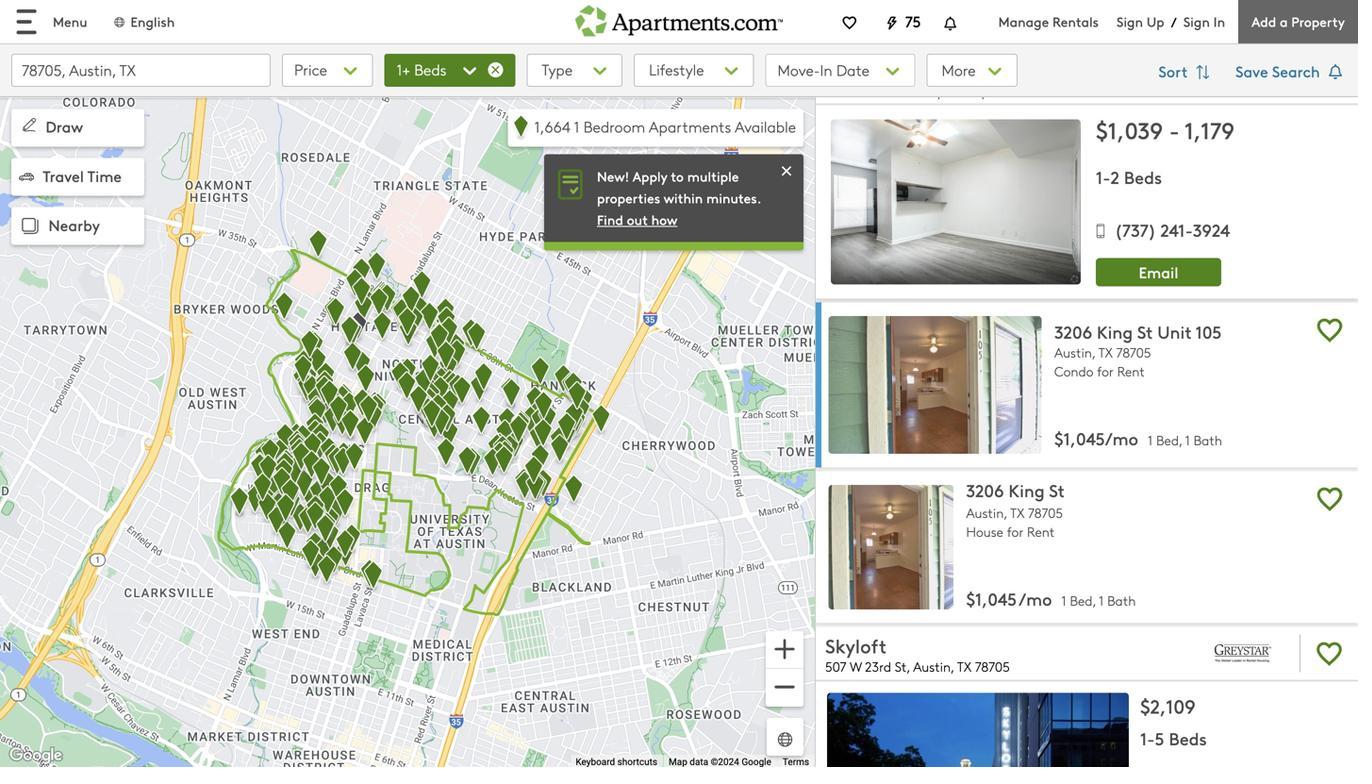 Task type: locate. For each thing, give the bounding box(es) containing it.
0 horizontal spatial bath
[[1108, 591, 1136, 609]]

move-in date
[[778, 59, 870, 80]]

1-
[[1096, 165, 1111, 189], [1141, 726, 1155, 750]]

3206 up the condo
[[1055, 320, 1093, 343]]

2 sign from the left
[[1184, 12, 1210, 31]]

building photo - skyloft image
[[827, 693, 1129, 767]]

$1,045
[[966, 587, 1017, 610]]

beds right 2
[[1124, 165, 1162, 189]]

1 horizontal spatial st
[[1138, 320, 1153, 343]]

0 horizontal spatial 1-
[[1096, 165, 1111, 189]]

austin, up the condo
[[1055, 343, 1096, 361]]

w
[[850, 657, 862, 675]]

manage
[[999, 12, 1049, 31]]

3924
[[1193, 218, 1230, 241]]

rent
[[1118, 362, 1145, 380], [1027, 522, 1055, 540]]

0 vertical spatial for
[[1097, 362, 1114, 380]]

105
[[1196, 320, 1222, 343]]

0 vertical spatial st
[[1138, 320, 1153, 343]]

1- down $2,109 at the bottom of page
[[1141, 726, 1155, 750]]

for
[[1097, 362, 1114, 380], [1007, 522, 1024, 540]]

1 vertical spatial 3206
[[966, 478, 1004, 502]]

$1,045 /mo 1 bed, 1 bath
[[966, 587, 1136, 610]]

0 horizontal spatial sign
[[1117, 12, 1143, 31]]

apartments.com logo image
[[575, 0, 783, 36]]

tx up building photo - skyloft
[[958, 657, 972, 675]]

price button
[[282, 54, 373, 87]]

1 vertical spatial margin image
[[19, 169, 34, 184]]

margin image left draw
[[19, 115, 40, 135]]

in
[[1214, 12, 1226, 31], [820, 59, 833, 80]]

in up 2212
[[820, 59, 833, 80]]

st
[[1138, 320, 1153, 343], [1049, 478, 1065, 502]]

1 vertical spatial for
[[1007, 522, 1024, 540]]

1+ beds
[[397, 59, 447, 80]]

beds inside 'button'
[[414, 59, 447, 80]]

margin image inside nearby 'link'
[[17, 213, 43, 240]]

property
[[1292, 12, 1345, 31]]

st down $1,045/mo on the right
[[1049, 478, 1065, 502]]

3206 king st austin, tx 78705 house for rent
[[966, 478, 1065, 540]]

st, right "gabriel" on the right of page
[[926, 83, 941, 101]]

0 vertical spatial bath
[[1194, 431, 1223, 449]]

1 horizontal spatial for
[[1097, 362, 1114, 380]]

add a property
[[1252, 12, 1345, 31]]

78705
[[1006, 83, 1041, 101], [1116, 343, 1152, 361], [1028, 504, 1063, 521], [975, 657, 1010, 675]]

margin image inside draw button
[[19, 115, 40, 135]]

in left add in the right of the page
[[1214, 12, 1226, 31]]

78705 up building photo - skyloft
[[975, 657, 1010, 675]]

margin image
[[19, 115, 40, 135], [19, 169, 34, 184], [17, 213, 43, 240]]

3206 king st unit 105 austin, tx 78705 condo for rent
[[1055, 320, 1222, 380]]

1 horizontal spatial bed,
[[1157, 431, 1183, 449]]

st left unit at the right of the page
[[1138, 320, 1153, 343]]

properties
[[597, 189, 661, 207]]

78705 inside skyloft 507 w 23rd st, austin, tx 78705
[[975, 657, 1010, 675]]

0 vertical spatial in
[[1214, 12, 1226, 31]]

1 horizontal spatial 3206
[[1055, 320, 1093, 343]]

multiple
[[688, 167, 739, 185]]

austin, up house
[[966, 504, 1007, 521]]

0 horizontal spatial 3206
[[966, 478, 1004, 502]]

3206
[[1055, 320, 1093, 343], [966, 478, 1004, 502]]

3206 inside 3206 king st unit 105 austin, tx 78705 condo for rent
[[1055, 320, 1093, 343]]

a
[[1280, 12, 1288, 31]]

austin, inside 3206 king st austin, tx 78705 house for rent
[[966, 504, 1007, 521]]

0 horizontal spatial beds
[[414, 59, 447, 80]]

0 horizontal spatial st,
[[895, 657, 910, 675]]

more button
[[927, 54, 1018, 87]]

rent inside 3206 king st austin, tx 78705 house for rent
[[1027, 522, 1055, 540]]

0 horizontal spatial in
[[820, 59, 833, 80]]

1 vertical spatial beds
[[1124, 165, 1162, 189]]

0 horizontal spatial st
[[1049, 478, 1065, 502]]

king for unit
[[1097, 320, 1133, 343]]

1 vertical spatial king
[[1009, 478, 1045, 502]]

up
[[1147, 12, 1165, 31]]

2 vertical spatial beds
[[1169, 726, 1207, 750]]

rentals
[[1053, 12, 1099, 31]]

skyloft
[[826, 632, 887, 658]]

margin image for draw
[[19, 115, 40, 135]]

0 vertical spatial rent
[[1118, 362, 1145, 380]]

beds right 1+
[[414, 59, 447, 80]]

1 vertical spatial 1-
[[1141, 726, 1155, 750]]

king
[[1097, 320, 1133, 343], [1009, 478, 1045, 502]]

$1,039 - 1,179
[[1096, 114, 1235, 145]]

1
[[574, 116, 580, 137], [1148, 431, 1153, 449], [1186, 431, 1191, 449], [1062, 591, 1067, 609], [1099, 591, 1104, 609]]

1 horizontal spatial 1-
[[1141, 726, 1155, 750]]

google image
[[5, 743, 67, 767]]

margin image for travel time
[[19, 169, 34, 184]]

find out how link
[[597, 210, 678, 229]]

0 vertical spatial beds
[[414, 59, 447, 80]]

0 vertical spatial bed,
[[1157, 431, 1183, 449]]

tx left unit at the right of the page
[[1099, 343, 1113, 361]]

1 vertical spatial rent
[[1027, 522, 1055, 540]]

1 vertical spatial st
[[1049, 478, 1065, 502]]

rent right the condo
[[1118, 362, 1145, 380]]

english link
[[112, 12, 175, 31]]

1- inside the $2,109 1-5 beds
[[1141, 726, 1155, 750]]

in inside manage rentals sign up / sign in
[[1214, 12, 1226, 31]]

bed, right the '/mo'
[[1070, 591, 1096, 609]]

margin image left nearby
[[17, 213, 43, 240]]

travel time button
[[11, 158, 144, 196]]

0 vertical spatial king
[[1097, 320, 1133, 343]]

$1,045/mo
[[1055, 426, 1139, 450]]

st,
[[926, 83, 941, 101], [895, 657, 910, 675]]

0 vertical spatial margin image
[[19, 115, 40, 135]]

st for austin,
[[1049, 478, 1065, 502]]

2212
[[826, 83, 851, 101]]

3206 for 3206 king st
[[966, 478, 1004, 502]]

0 horizontal spatial king
[[1009, 478, 1045, 502]]

king inside 3206 king st austin, tx 78705 house for rent
[[1009, 478, 1045, 502]]

more
[[942, 59, 980, 80]]

1 vertical spatial st,
[[895, 657, 910, 675]]

sign
[[1117, 12, 1143, 31], [1184, 12, 1210, 31]]

sort
[[1159, 60, 1192, 82]]

margin image left travel
[[19, 169, 34, 184]]

for right the condo
[[1097, 362, 1114, 380]]

0 horizontal spatial bed,
[[1070, 591, 1096, 609]]

out
[[627, 210, 648, 229]]

2
[[1111, 165, 1120, 189]]

sign right /
[[1184, 12, 1210, 31]]

rent right house
[[1027, 522, 1055, 540]]

beds right 5
[[1169, 726, 1207, 750]]

date
[[837, 59, 870, 80]]

beds inside the $2,109 1-5 beds
[[1169, 726, 1207, 750]]

2 horizontal spatial beds
[[1169, 726, 1207, 750]]

1 vertical spatial in
[[820, 59, 833, 80]]

78705 up $1,045 /mo 1 bed, 1 bath
[[1028, 504, 1063, 521]]

0 vertical spatial 3206
[[1055, 320, 1093, 343]]

type
[[542, 59, 573, 80]]

/mo
[[1019, 587, 1052, 610]]

2 vertical spatial margin image
[[17, 213, 43, 240]]

king for austin,
[[1009, 478, 1045, 502]]

bed, right $1,045/mo on the right
[[1157, 431, 1183, 449]]

3206 for 3206 king st unit 105
[[1055, 320, 1093, 343]]

1 horizontal spatial king
[[1097, 320, 1133, 343]]

0 vertical spatial 1-
[[1096, 165, 1111, 189]]

1+
[[397, 59, 410, 80]]

austin, right '23rd'
[[913, 657, 954, 675]]

margin image inside travel time button
[[19, 169, 34, 184]]

tx
[[988, 83, 1003, 101], [1099, 343, 1113, 361], [1011, 504, 1025, 521], [958, 657, 972, 675]]

3206 inside 3206 king st austin, tx 78705 house for rent
[[966, 478, 1004, 502]]

78705 down manage
[[1006, 83, 1041, 101]]

sign left up
[[1117, 12, 1143, 31]]

king inside 3206 king st unit 105 austin, tx 78705 condo for rent
[[1097, 320, 1133, 343]]

78705 left unit at the right of the page
[[1116, 343, 1152, 361]]

1- down the $1,039
[[1096, 165, 1111, 189]]

lifestyle
[[649, 59, 704, 80]]

1 horizontal spatial rent
[[1118, 362, 1145, 380]]

1 sign from the left
[[1117, 12, 1143, 31]]

st, right '23rd'
[[895, 657, 910, 675]]

satellite view image
[[775, 729, 796, 750]]

1 horizontal spatial in
[[1214, 12, 1226, 31]]

1 horizontal spatial bath
[[1194, 431, 1223, 449]]

bed, inside '$1,045/mo 1 bed, 1 bath'
[[1157, 431, 1183, 449]]

1 vertical spatial bath
[[1108, 591, 1136, 609]]

email button
[[1096, 258, 1222, 286]]

(737) 241-3924 link
[[1096, 203, 1347, 243]]

map region
[[0, 0, 924, 767]]

margin image for nearby
[[17, 213, 43, 240]]

0 horizontal spatial for
[[1007, 522, 1024, 540]]

st inside 3206 king st unit 105 austin, tx 78705 condo for rent
[[1138, 320, 1153, 343]]

tx up the '/mo'
[[1011, 504, 1025, 521]]

st inside 3206 king st austin, tx 78705 house for rent
[[1049, 478, 1065, 502]]

for right house
[[1007, 522, 1024, 540]]

bath inside $1,045 /mo 1 bed, 1 bath
[[1108, 591, 1136, 609]]

1 horizontal spatial sign
[[1184, 12, 1210, 31]]

3206 up house
[[966, 478, 1004, 502]]

move-in date button
[[766, 54, 916, 87]]

0 horizontal spatial rent
[[1027, 522, 1055, 540]]

78705 inside 3206 king st unit 105 austin, tx 78705 condo for rent
[[1116, 343, 1152, 361]]

austin,
[[944, 83, 985, 101], [1055, 343, 1096, 361], [966, 504, 1007, 521], [913, 657, 954, 675]]

how
[[652, 210, 678, 229]]

1 vertical spatial bed,
[[1070, 591, 1096, 609]]

1 horizontal spatial st,
[[926, 83, 941, 101]]



Task type: describe. For each thing, give the bounding box(es) containing it.
email
[[1139, 261, 1179, 283]]

draw button
[[11, 109, 144, 147]]

dti investments, inc image
[[1198, 54, 1289, 100]]

travel
[[43, 165, 84, 186]]

(737)
[[1115, 218, 1157, 241]]

1 horizontal spatial beds
[[1124, 165, 1162, 189]]

78705 inside 3206 king st austin, tx 78705 house for rent
[[1028, 504, 1063, 521]]

austin, inside 3206 king st unit 105 austin, tx 78705 condo for rent
[[1055, 343, 1096, 361]]

search
[[1272, 60, 1321, 82]]

bedroom
[[584, 116, 646, 137]]

$2,109 1-5 beds
[[1141, 693, 1207, 750]]

sign in link
[[1184, 12, 1226, 31]]

st for unit
[[1138, 320, 1153, 343]]

interior photo - san gabriel square apartments image
[[831, 119, 1081, 285]]

to
[[671, 167, 684, 185]]

menu
[[53, 12, 87, 31]]

gabriel
[[880, 83, 922, 101]]

move-
[[778, 59, 820, 80]]

english
[[131, 12, 175, 31]]

78705 inside 2212 san gabriel st, austin, tx 78705 link
[[1006, 83, 1041, 101]]

available
[[735, 116, 796, 137]]

time
[[88, 165, 122, 186]]

1,664 1 bedroom apartments available
[[535, 116, 796, 137]]

manage rentals link
[[999, 12, 1117, 31]]

1-2 beds
[[1096, 165, 1162, 189]]

san
[[854, 83, 876, 101]]

1,664
[[535, 116, 571, 137]]

find
[[597, 210, 623, 229]]

241-
[[1161, 218, 1193, 241]]

tx inside 3206 king st austin, tx 78705 house for rent
[[1011, 504, 1025, 521]]

add a property link
[[1239, 0, 1359, 43]]

for inside 3206 king st unit 105 austin, tx 78705 condo for rent
[[1097, 362, 1114, 380]]

1,179
[[1185, 114, 1235, 145]]

new!
[[597, 167, 630, 185]]

apply
[[633, 167, 668, 185]]

condo
[[1055, 362, 1094, 380]]

price
[[294, 59, 327, 80]]

manage rentals sign up / sign in
[[999, 12, 1226, 31]]

sign up link
[[1117, 12, 1165, 31]]

507
[[826, 657, 847, 675]]

save search button
[[1236, 54, 1347, 92]]

add
[[1252, 12, 1277, 31]]

skyloft 507 w 23rd st, austin, tx 78705
[[826, 632, 1010, 675]]

greystar real estate partners image
[[1198, 630, 1289, 676]]

in inside the move-in date button
[[820, 59, 833, 80]]

travel time
[[43, 165, 122, 186]]

save
[[1236, 60, 1269, 82]]

tx down manage
[[988, 83, 1003, 101]]

within
[[664, 189, 703, 207]]

2212 san gabriel st, austin, tx 78705 link
[[826, 52, 1185, 101]]

nearby
[[48, 214, 100, 235]]

bath inside '$1,045/mo 1 bed, 1 bath'
[[1194, 431, 1223, 449]]

75
[[905, 10, 921, 32]]

tx inside skyloft 507 w 23rd st, austin, tx 78705
[[958, 657, 972, 675]]

apartments
[[649, 116, 731, 137]]

austin, down more
[[944, 83, 985, 101]]

sort button
[[1149, 54, 1225, 92]]

5
[[1155, 726, 1165, 750]]

0 vertical spatial st,
[[926, 83, 941, 101]]

$2,109
[[1141, 693, 1196, 719]]

new! apply to multiple properties within minutes. find out how
[[597, 167, 762, 229]]

23rd
[[865, 657, 892, 675]]

(737) 241-3924
[[1115, 218, 1230, 241]]

st, inside skyloft 507 w 23rd st, austin, tx 78705
[[895, 657, 910, 675]]

2212 san gabriel st, austin, tx 78705
[[826, 83, 1041, 101]]

Location or Point of Interest text field
[[11, 54, 271, 87]]

/
[[1171, 13, 1177, 31]]

$1,045/mo 1 bed, 1 bath
[[1055, 426, 1223, 450]]

1+ beds button
[[384, 54, 515, 87]]

for inside 3206 king st austin, tx 78705 house for rent
[[1007, 522, 1024, 540]]

type button
[[527, 54, 623, 87]]

menu button
[[0, 0, 102, 43]]

rent inside 3206 king st unit 105 austin, tx 78705 condo for rent
[[1118, 362, 1145, 380]]

tx inside 3206 king st unit 105 austin, tx 78705 condo for rent
[[1099, 343, 1113, 361]]

-
[[1170, 114, 1180, 145]]

building photo - west campus 1 bedroom unit image
[[829, 485, 954, 609]]

lifestyle button
[[634, 54, 754, 87]]

training image
[[777, 161, 796, 181]]

building photo - 3206 king st image
[[829, 316, 1042, 454]]

bed, inside $1,045 /mo 1 bed, 1 bath
[[1070, 591, 1096, 609]]

$1,039
[[1096, 114, 1164, 145]]

house
[[966, 522, 1004, 540]]

draw
[[46, 116, 83, 137]]

save search
[[1236, 60, 1325, 82]]

austin, inside skyloft 507 w 23rd st, austin, tx 78705
[[913, 657, 954, 675]]

minutes.
[[707, 189, 762, 207]]

nearby link
[[11, 207, 144, 245]]

unit
[[1158, 320, 1192, 343]]



Task type: vqa. For each thing, say whether or not it's contained in the screenshot.
"Draw" in the left top of the page
yes



